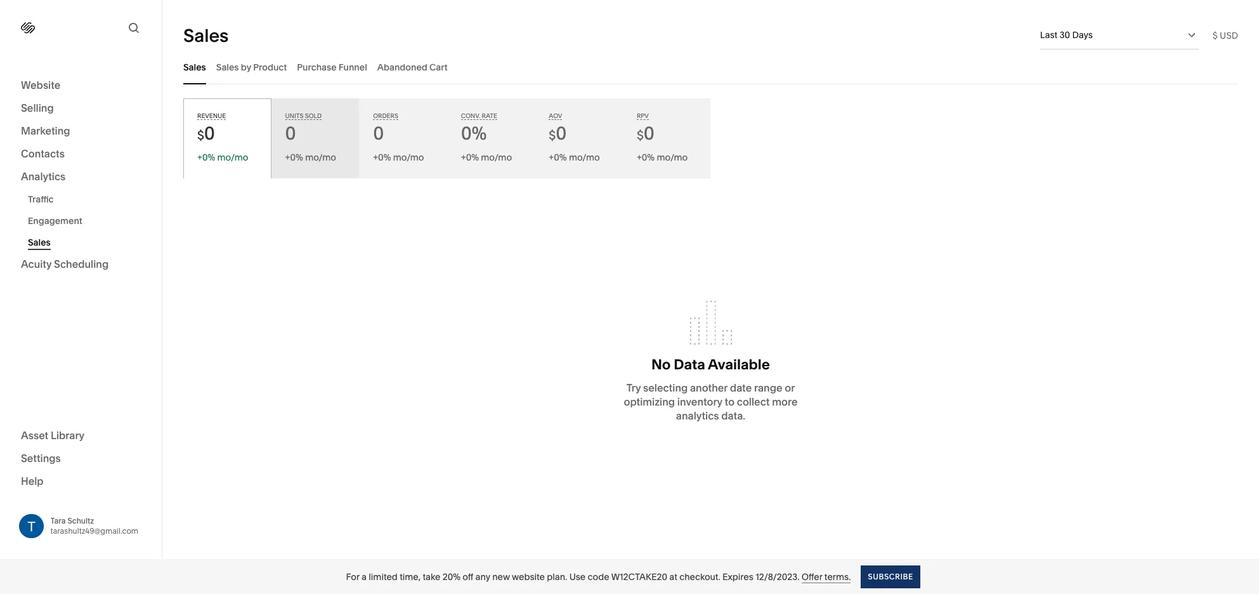 Task type: describe. For each thing, give the bounding box(es) containing it.
0 for revenue
[[204, 122, 215, 144]]

marketing link
[[21, 124, 141, 139]]

0% mo/mo for rpv
[[642, 152, 688, 163]]

w12ctake20
[[612, 571, 668, 582]]

no
[[652, 356, 671, 373]]

0% mo/mo for conv. rate
[[466, 152, 512, 163]]

offer terms. link
[[802, 571, 851, 583]]

new
[[493, 571, 510, 582]]

sales button
[[183, 50, 206, 84]]

sold
[[305, 112, 322, 119]]

$ left usd
[[1213, 30, 1218, 41]]

orders
[[373, 112, 399, 119]]

selling link
[[21, 101, 141, 116]]

optimizing
[[624, 395, 675, 408]]

code
[[588, 571, 610, 582]]

purchase
[[297, 61, 337, 73]]

abandoned cart
[[377, 61, 448, 73]]

terms.
[[825, 571, 851, 582]]

use
[[570, 571, 586, 582]]

engagement
[[28, 215, 82, 227]]

0 for rpv
[[644, 122, 655, 144]]

last 30 days
[[1041, 29, 1093, 41]]

take
[[423, 571, 441, 582]]

conv. rate 0%
[[461, 112, 497, 144]]

revenue
[[197, 112, 226, 119]]

$ 0 for rpv
[[637, 122, 655, 144]]

traffic
[[28, 194, 54, 205]]

mo/mo inside units sold 0 0% mo/mo
[[305, 152, 336, 163]]

engagement link
[[28, 210, 148, 232]]

$ for rpv
[[637, 128, 644, 143]]

20%
[[443, 571, 461, 582]]

marketing
[[21, 124, 70, 137]]

0% down revenue
[[202, 152, 215, 163]]

expires
[[723, 571, 754, 582]]

sales by product
[[216, 61, 287, 73]]

sales inside 'link'
[[28, 237, 51, 248]]

tara schultz tarashultz49@gmail.com
[[50, 516, 138, 535]]

by
[[241, 61, 251, 73]]

try selecting another date range or optimizing inventory to collect more analytics data.
[[624, 381, 798, 422]]

plan.
[[547, 571, 568, 582]]

acuity scheduling link
[[21, 257, 141, 272]]

try
[[627, 381, 641, 394]]

rate
[[482, 112, 497, 119]]

acuity scheduling
[[21, 258, 109, 270]]

off
[[463, 571, 474, 582]]

last 30 days button
[[1041, 21, 1199, 49]]

available
[[708, 356, 770, 373]]

mo/mo for conv. rate
[[481, 152, 512, 163]]

acuity
[[21, 258, 52, 270]]

0% down conv. rate 0%
[[466, 152, 479, 163]]

purchase funnel
[[297, 61, 367, 73]]

funnel
[[339, 61, 367, 73]]

rpv
[[637, 112, 649, 119]]

at
[[670, 571, 678, 582]]

0 inside units sold 0 0% mo/mo
[[285, 122, 296, 144]]

analytics
[[676, 409, 719, 422]]

$ 0 for revenue
[[197, 122, 215, 144]]

website link
[[21, 78, 141, 93]]

settings link
[[21, 451, 141, 466]]

subscribe
[[868, 571, 914, 581]]

data.
[[722, 409, 746, 422]]

traffic link
[[28, 188, 148, 210]]

usd
[[1220, 30, 1239, 41]]

0% mo/mo for aov
[[554, 152, 600, 163]]

30
[[1060, 29, 1071, 41]]

analytics link
[[21, 169, 141, 185]]

aov
[[549, 112, 563, 119]]

help
[[21, 474, 44, 487]]

0% inside orders 0 0% mo/mo
[[378, 152, 391, 163]]

analytics
[[21, 170, 66, 183]]

0 for aov
[[556, 122, 567, 144]]



Task type: vqa. For each thing, say whether or not it's contained in the screenshot.
RPV's mo/mo
yes



Task type: locate. For each thing, give the bounding box(es) containing it.
asset library
[[21, 429, 85, 441]]

$ 0 for aov
[[549, 122, 567, 144]]

4 mo/mo from the left
[[481, 152, 512, 163]]

units
[[285, 112, 304, 119]]

mo/mo for revenue
[[217, 152, 248, 163]]

2 $ 0 from the left
[[549, 122, 567, 144]]

0 down aov
[[556, 122, 567, 144]]

5 mo/mo from the left
[[569, 152, 600, 163]]

a
[[362, 571, 367, 582]]

no data available
[[652, 356, 770, 373]]

0% down "conv."
[[461, 122, 487, 144]]

asset library link
[[21, 428, 141, 443]]

0% down aov
[[554, 152, 567, 163]]

$ for aov
[[549, 128, 556, 143]]

asset
[[21, 429, 48, 441]]

sales by product button
[[216, 50, 287, 84]]

website
[[512, 571, 545, 582]]

date
[[730, 381, 752, 394]]

$ usd
[[1213, 30, 1239, 41]]

selling
[[21, 102, 54, 114]]

0 down orders
[[373, 122, 384, 144]]

1 mo/mo from the left
[[217, 152, 248, 163]]

data
[[674, 356, 706, 373]]

$
[[1213, 30, 1218, 41], [197, 128, 204, 143], [549, 128, 556, 143], [637, 128, 644, 143]]

more
[[772, 395, 798, 408]]

help link
[[21, 474, 44, 488]]

to
[[725, 395, 735, 408]]

library
[[51, 429, 85, 441]]

sales inside button
[[216, 61, 239, 73]]

12/8/2023.
[[756, 571, 800, 582]]

website
[[21, 79, 61, 91]]

0% down rpv
[[642, 152, 655, 163]]

3 mo/mo from the left
[[393, 152, 424, 163]]

sales link
[[28, 232, 148, 253]]

another
[[691, 381, 728, 394]]

tarashultz49@gmail.com
[[50, 526, 138, 535]]

4 0 from the left
[[556, 122, 567, 144]]

0% down units
[[290, 152, 303, 163]]

abandoned cart button
[[377, 50, 448, 84]]

0
[[204, 122, 215, 144], [285, 122, 296, 144], [373, 122, 384, 144], [556, 122, 567, 144], [644, 122, 655, 144]]

inventory
[[678, 395, 723, 408]]

0% mo/mo down rpv
[[642, 152, 688, 163]]

for
[[346, 571, 360, 582]]

1 $ 0 from the left
[[197, 122, 215, 144]]

mo/mo for aov
[[569, 152, 600, 163]]

0%
[[461, 122, 487, 144], [202, 152, 215, 163], [290, 152, 303, 163], [378, 152, 391, 163], [466, 152, 479, 163], [554, 152, 567, 163], [642, 152, 655, 163]]

0 down revenue
[[204, 122, 215, 144]]

for a limited time, take 20% off any new website plan. use code w12ctake20 at checkout. expires 12/8/2023. offer terms.
[[346, 571, 851, 582]]

contacts
[[21, 147, 65, 160]]

contacts link
[[21, 147, 141, 162]]

mo/mo
[[217, 152, 248, 163], [305, 152, 336, 163], [393, 152, 424, 163], [481, 152, 512, 163], [569, 152, 600, 163], [657, 152, 688, 163]]

2 horizontal spatial $ 0
[[637, 122, 655, 144]]

2 mo/mo from the left
[[305, 152, 336, 163]]

1 0 from the left
[[204, 122, 215, 144]]

$ down aov
[[549, 128, 556, 143]]

conv.
[[461, 112, 481, 119]]

0% mo/mo down conv. rate 0%
[[466, 152, 512, 163]]

1 0% mo/mo from the left
[[202, 152, 248, 163]]

abandoned
[[377, 61, 428, 73]]

tab list containing sales
[[183, 50, 1239, 84]]

0% inside conv. rate 0%
[[461, 122, 487, 144]]

$ 0
[[197, 122, 215, 144], [549, 122, 567, 144], [637, 122, 655, 144]]

4 0% mo/mo from the left
[[642, 152, 688, 163]]

days
[[1073, 29, 1093, 41]]

scheduling
[[54, 258, 109, 270]]

offer
[[802, 571, 823, 582]]

mo/mo inside orders 0 0% mo/mo
[[393, 152, 424, 163]]

settings
[[21, 452, 61, 464]]

0 down units
[[285, 122, 296, 144]]

sales
[[183, 24, 229, 46], [183, 61, 206, 73], [216, 61, 239, 73], [28, 237, 51, 248]]

6 mo/mo from the left
[[657, 152, 688, 163]]

0% mo/mo for revenue
[[202, 152, 248, 163]]

0 inside orders 0 0% mo/mo
[[373, 122, 384, 144]]

0% mo/mo down aov
[[554, 152, 600, 163]]

$ down revenue
[[197, 128, 204, 143]]

or
[[785, 381, 795, 394]]

cart
[[430, 61, 448, 73]]

checkout.
[[680, 571, 721, 582]]

3 0 from the left
[[373, 122, 384, 144]]

range
[[755, 381, 783, 394]]

schultz
[[68, 516, 94, 525]]

2 0 from the left
[[285, 122, 296, 144]]

0% mo/mo
[[202, 152, 248, 163], [466, 152, 512, 163], [554, 152, 600, 163], [642, 152, 688, 163]]

$ for revenue
[[197, 128, 204, 143]]

0 horizontal spatial $ 0
[[197, 122, 215, 144]]

tab list
[[183, 50, 1239, 84]]

1 horizontal spatial $ 0
[[549, 122, 567, 144]]

0 down rpv
[[644, 122, 655, 144]]

any
[[476, 571, 490, 582]]

3 0% mo/mo from the left
[[554, 152, 600, 163]]

$ 0 down aov
[[549, 122, 567, 144]]

product
[[253, 61, 287, 73]]

0% inside units sold 0 0% mo/mo
[[290, 152, 303, 163]]

$ 0 down rpv
[[637, 122, 655, 144]]

tara
[[50, 516, 66, 525]]

units sold 0 0% mo/mo
[[285, 112, 336, 163]]

collect
[[737, 395, 770, 408]]

mo/mo for rpv
[[657, 152, 688, 163]]

2 0% mo/mo from the left
[[466, 152, 512, 163]]

0% mo/mo down revenue
[[202, 152, 248, 163]]

$ 0 down revenue
[[197, 122, 215, 144]]

orders 0 0% mo/mo
[[373, 112, 424, 163]]

5 0 from the left
[[644, 122, 655, 144]]

0% down orders
[[378, 152, 391, 163]]

last
[[1041, 29, 1058, 41]]

$ down rpv
[[637, 128, 644, 143]]

subscribe button
[[861, 565, 921, 588]]

3 $ 0 from the left
[[637, 122, 655, 144]]

limited
[[369, 571, 398, 582]]

purchase funnel button
[[297, 50, 367, 84]]

selecting
[[644, 381, 688, 394]]



